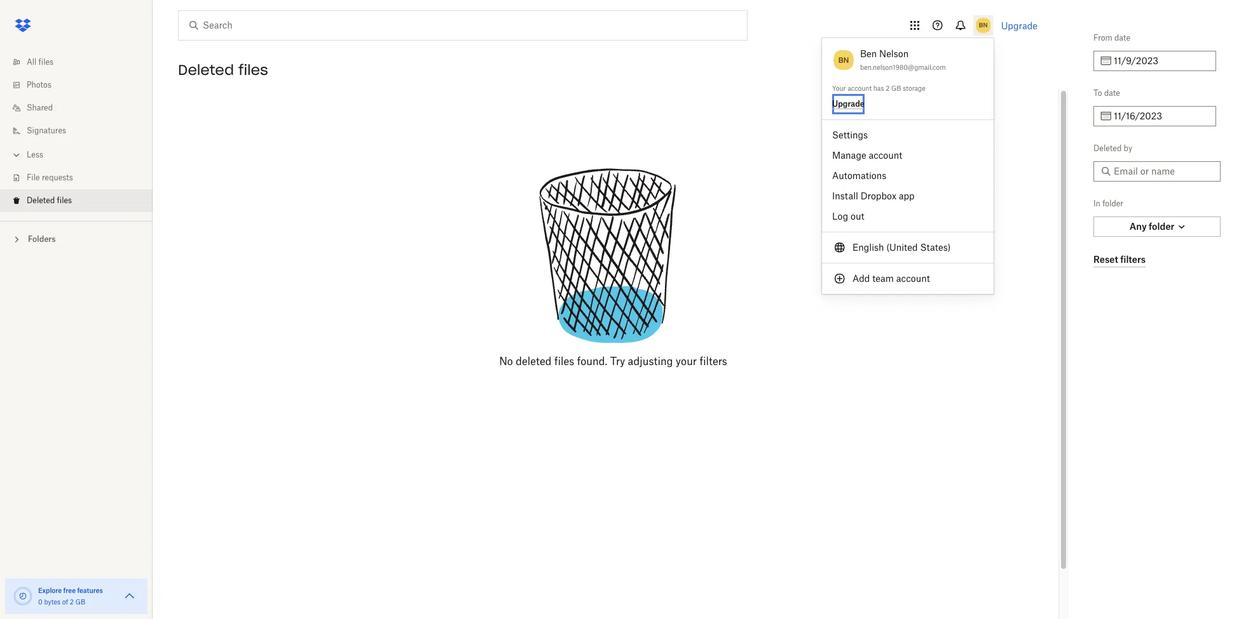 Task type: vqa. For each thing, say whether or not it's contained in the screenshot.
All files LINK
yes



Task type: locate. For each thing, give the bounding box(es) containing it.
install
[[832, 191, 858, 202]]

deleted files list item
[[0, 189, 153, 212]]

1 horizontal spatial 2
[[886, 85, 890, 92]]

0 horizontal spatial gb
[[75, 599, 85, 607]]

from
[[1094, 33, 1113, 43]]

list
[[0, 43, 153, 221]]

1 vertical spatial deleted
[[1094, 144, 1122, 153]]

(united
[[887, 242, 918, 253]]

2
[[886, 85, 890, 92], [70, 599, 74, 607]]

manage account link
[[822, 146, 994, 166]]

1 vertical spatial upgrade
[[832, 99, 865, 108]]

1 horizontal spatial gb
[[892, 85, 901, 92]]

manage
[[832, 150, 866, 161]]

0 vertical spatial date
[[1115, 33, 1131, 43]]

adjusting
[[628, 355, 673, 368]]

files inside 'link'
[[39, 57, 53, 67]]

2 right the has
[[886, 85, 890, 92]]

1 vertical spatial gb
[[75, 599, 85, 607]]

1 horizontal spatial deleted
[[178, 61, 234, 79]]

explore
[[38, 588, 62, 595]]

2 vertical spatial deleted
[[27, 196, 55, 205]]

in
[[1094, 199, 1101, 209]]

0 vertical spatial account
[[848, 85, 872, 92]]

folders button
[[0, 230, 153, 249]]

gb down features
[[75, 599, 85, 607]]

upgrade down the your
[[832, 99, 865, 108]]

0
[[38, 599, 42, 607]]

0 horizontal spatial deleted
[[27, 196, 55, 205]]

of
[[62, 599, 68, 607]]

account menu image
[[973, 15, 994, 36]]

deleted files
[[178, 61, 268, 79], [27, 196, 72, 205]]

upgrade right account menu 'icon'
[[1001, 20, 1038, 31]]

0 vertical spatial 2
[[886, 85, 890, 92]]

to
[[1094, 88, 1102, 98]]

deleted
[[178, 61, 234, 79], [1094, 144, 1122, 153], [27, 196, 55, 205]]

0 vertical spatial deleted
[[178, 61, 234, 79]]

all files link
[[10, 51, 153, 74]]

bn button
[[832, 47, 855, 73]]

less image
[[10, 149, 23, 162]]

automations link
[[822, 166, 994, 186]]

date right to
[[1104, 88, 1120, 98]]

filters
[[700, 355, 727, 368]]

gb right the has
[[892, 85, 901, 92]]

upgrade
[[1001, 20, 1038, 31], [832, 99, 865, 108]]

less
[[27, 150, 43, 160]]

account down 'settings' link
[[869, 150, 903, 161]]

app
[[899, 191, 915, 202]]

gb
[[892, 85, 901, 92], [75, 599, 85, 607]]

To date text field
[[1114, 109, 1209, 123]]

1 vertical spatial account
[[869, 150, 903, 161]]

1 vertical spatial date
[[1104, 88, 1120, 98]]

explore free features 0 bytes of 2 gb
[[38, 588, 103, 607]]

log
[[832, 211, 848, 222]]

ben nelson ben.nelson1980@gmail.com
[[860, 48, 946, 71]]

deleted files link
[[10, 189, 153, 212]]

2 right of
[[70, 599, 74, 607]]

photos
[[27, 80, 51, 90]]

date
[[1115, 33, 1131, 43], [1104, 88, 1120, 98]]

0 horizontal spatial deleted files
[[27, 196, 72, 205]]

bytes
[[44, 599, 60, 607]]

log out link
[[822, 207, 994, 227]]

free
[[63, 588, 76, 595]]

add team account link
[[822, 269, 994, 289]]

ben.nelson1980@gmail.com
[[860, 64, 946, 71]]

1 vertical spatial 2
[[70, 599, 74, 607]]

manage account
[[832, 150, 903, 161]]

files
[[39, 57, 53, 67], [238, 61, 268, 79], [57, 196, 72, 205], [554, 355, 574, 368]]

account
[[848, 85, 872, 92], [869, 150, 903, 161], [896, 273, 930, 284]]

files inside list item
[[57, 196, 72, 205]]

all files
[[27, 57, 53, 67]]

out
[[851, 211, 865, 222]]

upgrade button
[[832, 99, 865, 109]]

dropbox image
[[10, 13, 36, 38]]

account for your
[[848, 85, 872, 92]]

shared
[[27, 103, 53, 113]]

no
[[499, 355, 513, 368]]

date for from date
[[1115, 33, 1131, 43]]

deleted by
[[1094, 144, 1133, 153]]

by
[[1124, 144, 1133, 153]]

team
[[873, 273, 894, 284]]

date right "from"
[[1115, 33, 1131, 43]]

choose a language: image
[[832, 240, 848, 256]]

storage
[[903, 85, 926, 92]]

automations
[[832, 170, 887, 181]]

1 horizontal spatial upgrade
[[1001, 20, 1038, 31]]

0 horizontal spatial upgrade
[[832, 99, 865, 108]]

0 horizontal spatial 2
[[70, 599, 74, 607]]

2 vertical spatial account
[[896, 273, 930, 284]]

account right team
[[896, 273, 930, 284]]

list containing all files
[[0, 43, 153, 221]]

1 vertical spatial deleted files
[[27, 196, 72, 205]]

settings link
[[822, 125, 994, 146]]

account left the has
[[848, 85, 872, 92]]

0 vertical spatial deleted files
[[178, 61, 268, 79]]

english
[[853, 242, 884, 253]]

folder
[[1103, 199, 1124, 209]]

date for to date
[[1104, 88, 1120, 98]]

english (united states)
[[853, 242, 951, 253]]



Task type: describe. For each thing, give the bounding box(es) containing it.
your
[[832, 85, 846, 92]]

shared link
[[10, 97, 153, 120]]

your account has 2 gb storage
[[832, 85, 926, 92]]

add
[[853, 273, 870, 284]]

upgrade link
[[1001, 20, 1038, 31]]

nelson
[[879, 48, 909, 59]]

file
[[27, 173, 40, 183]]

add team account
[[853, 273, 930, 284]]

english (united states) menu item
[[822, 238, 994, 258]]

install dropbox app
[[832, 191, 915, 202]]

From date text field
[[1114, 54, 1209, 68]]

photos link
[[10, 74, 153, 97]]

quota usage element
[[13, 587, 33, 607]]

ben
[[860, 48, 877, 59]]

log out
[[832, 211, 865, 222]]

in folder
[[1094, 199, 1124, 209]]

try
[[610, 355, 625, 368]]

deleted
[[516, 355, 552, 368]]

settings
[[832, 130, 868, 141]]

2 inside explore free features 0 bytes of 2 gb
[[70, 599, 74, 607]]

no deleted files found. try adjusting your filters
[[499, 355, 727, 368]]

all
[[27, 57, 36, 67]]

states)
[[920, 242, 951, 253]]

signatures link
[[10, 120, 153, 142]]

0 vertical spatial upgrade
[[1001, 20, 1038, 31]]

your
[[676, 355, 697, 368]]

features
[[77, 588, 103, 595]]

2 horizontal spatial deleted
[[1094, 144, 1122, 153]]

file requests
[[27, 173, 73, 183]]

from date
[[1094, 33, 1131, 43]]

deleted files inside list item
[[27, 196, 72, 205]]

to date
[[1094, 88, 1120, 98]]

signatures
[[27, 126, 66, 135]]

folders
[[28, 235, 56, 244]]

bn
[[839, 55, 849, 65]]

account for manage
[[869, 150, 903, 161]]

gb inside explore free features 0 bytes of 2 gb
[[75, 599, 85, 607]]

deleted inside list item
[[27, 196, 55, 205]]

found.
[[577, 355, 608, 368]]

1 horizontal spatial deleted files
[[178, 61, 268, 79]]

file requests link
[[10, 167, 153, 189]]

requests
[[42, 173, 73, 183]]

0 vertical spatial gb
[[892, 85, 901, 92]]

dropbox
[[861, 191, 897, 202]]

has
[[874, 85, 884, 92]]



